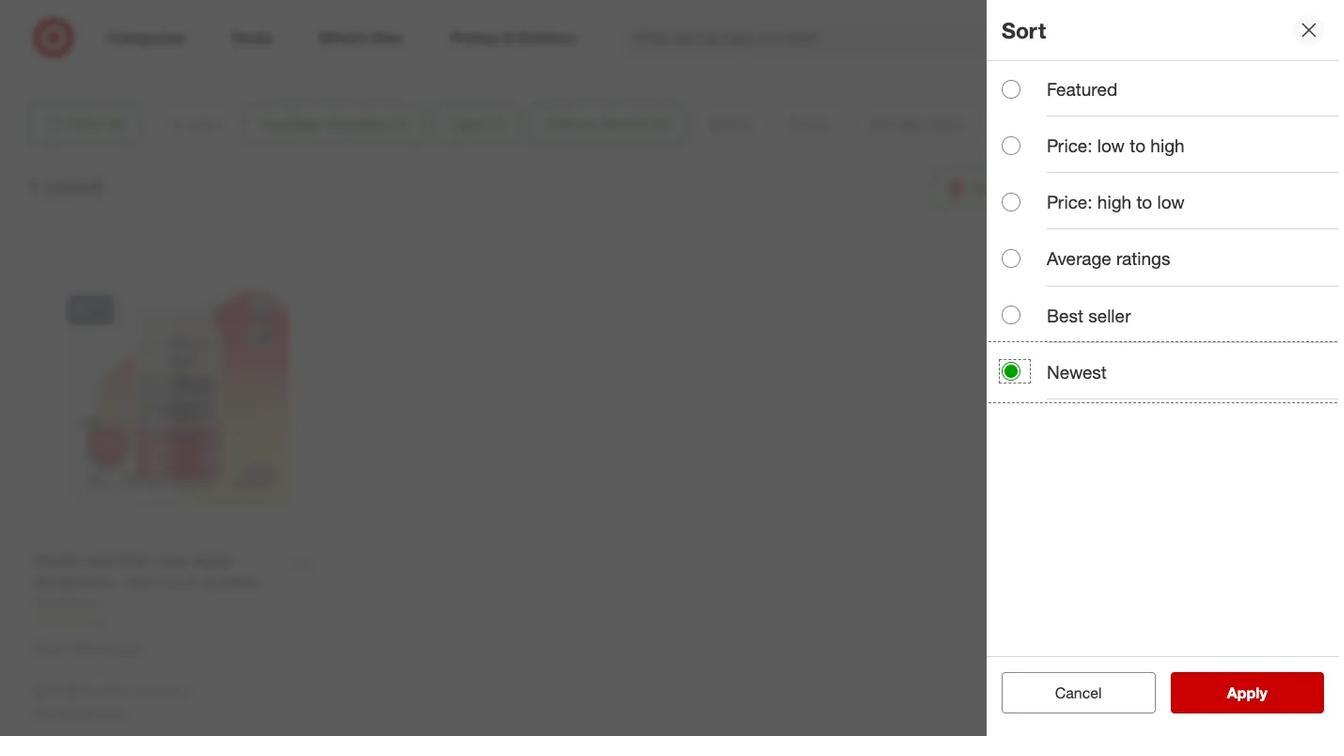 Task type: vqa. For each thing, say whether or not it's contained in the screenshot.
beyond).
no



Task type: describe. For each thing, give the bounding box(es) containing it.
$10.59 ( $0.23 /fluid ounce ) at charlotte north
[[34, 681, 191, 721]]

soon
[[1179, 167, 1212, 186]]

price: for price: low to high
[[1047, 135, 1093, 156]]

as soon as 12pm today
[[1157, 167, 1317, 186]]

What can we help you find? suggestions appear below search field
[[622, 17, 1090, 58]]

apply
[[1227, 683, 1268, 702]]

result
[[45, 173, 103, 199]]

snap
[[34, 640, 69, 656]]

average ratings
[[1047, 248, 1171, 269]]

(
[[83, 683, 86, 699]]

advertisement region
[[106, 0, 1234, 65]]

apply button
[[1171, 672, 1325, 713]]

charlotte
[[47, 707, 93, 721]]

price: low to high
[[1047, 135, 1185, 156]]

$0.23
[[86, 683, 118, 699]]

ebt
[[73, 640, 97, 656]]

/fluid
[[118, 683, 147, 699]]

best
[[1047, 304, 1084, 326]]

price: for price: high to low
[[1047, 191, 1093, 213]]



Task type: locate. For each thing, give the bounding box(es) containing it.
1 vertical spatial price:
[[1047, 191, 1093, 213]]

0 vertical spatial low
[[1098, 135, 1125, 156]]

sort dialog
[[987, 0, 1340, 736]]

to up ratings
[[1137, 191, 1153, 213]]

$10.59
[[34, 681, 79, 700]]

10
[[92, 613, 105, 627]]

as
[[1157, 167, 1175, 186]]

0 vertical spatial price:
[[1047, 135, 1093, 156]]

eligible
[[101, 640, 142, 656]]

seller
[[1089, 304, 1131, 326]]

1 horizontal spatial high
[[1151, 135, 1185, 156]]

price: up 'average' at right
[[1047, 191, 1093, 213]]

to for low
[[1137, 191, 1153, 213]]

to
[[1130, 135, 1146, 156], [1137, 191, 1153, 213]]

1 vertical spatial high
[[1098, 191, 1132, 213]]

12pm
[[1236, 167, 1275, 186]]

price: high to low
[[1047, 191, 1185, 213]]

10 link
[[34, 612, 323, 628]]

cancel
[[1056, 683, 1102, 702]]

None radio
[[1002, 193, 1021, 211], [1002, 249, 1021, 268], [1002, 362, 1021, 381], [1002, 193, 1021, 211], [1002, 249, 1021, 268], [1002, 362, 1021, 381]]

ounce
[[151, 683, 188, 699]]

1 result
[[27, 173, 103, 199]]

0 horizontal spatial low
[[1098, 135, 1125, 156]]

at
[[1157, 189, 1171, 208], [34, 707, 43, 721]]

1 price: from the top
[[1047, 135, 1093, 156]]

1 horizontal spatial low
[[1158, 191, 1185, 213]]

newest
[[1047, 361, 1107, 382]]

ratings
[[1117, 248, 1171, 269]]

1 horizontal spatial at
[[1157, 189, 1171, 208]]

low down as at the right top of page
[[1158, 191, 1185, 213]]

high up as at the right top of page
[[1151, 135, 1185, 156]]

0 vertical spatial high
[[1151, 135, 1185, 156]]

price: down featured
[[1047, 135, 1093, 156]]

2 price: from the top
[[1047, 191, 1093, 213]]

best seller
[[1047, 304, 1131, 326]]

1 vertical spatial low
[[1158, 191, 1185, 213]]

1 vertical spatial at
[[34, 707, 43, 721]]

average
[[1047, 248, 1112, 269]]

None radio
[[1002, 79, 1021, 98], [1002, 136, 1021, 155], [1002, 306, 1021, 324], [1002, 79, 1021, 98], [1002, 136, 1021, 155], [1002, 306, 1021, 324]]

)
[[188, 683, 191, 699]]

0 horizontal spatial high
[[1098, 191, 1132, 213]]

snap ebt eligible
[[34, 640, 142, 656]]

today
[[1279, 167, 1317, 186]]

sort
[[1002, 17, 1046, 43]]

to up price: high to low
[[1130, 135, 1146, 156]]

featured
[[1047, 78, 1118, 100]]

low up price: high to low
[[1098, 135, 1125, 156]]

1 vertical spatial to
[[1137, 191, 1153, 213]]

high
[[1151, 135, 1185, 156], [1098, 191, 1132, 213]]

high down price: low to high
[[1098, 191, 1132, 213]]

cancel button
[[1002, 672, 1156, 713]]

0 vertical spatial to
[[1130, 135, 1146, 156]]

1
[[27, 173, 39, 199]]

0 horizontal spatial at
[[34, 707, 43, 721]]

north
[[96, 707, 125, 721]]

at down $10.59 in the bottom of the page
[[34, 707, 43, 721]]

low
[[1098, 135, 1125, 156], [1158, 191, 1185, 213]]

price:
[[1047, 135, 1093, 156], [1047, 191, 1093, 213]]

at inside $10.59 ( $0.23 /fluid ounce ) at charlotte north
[[34, 707, 43, 721]]

as
[[1216, 167, 1232, 186]]

to for high
[[1130, 135, 1146, 156]]

0 vertical spatial at
[[1157, 189, 1171, 208]]

at down as at the right top of page
[[1157, 189, 1171, 208]]



